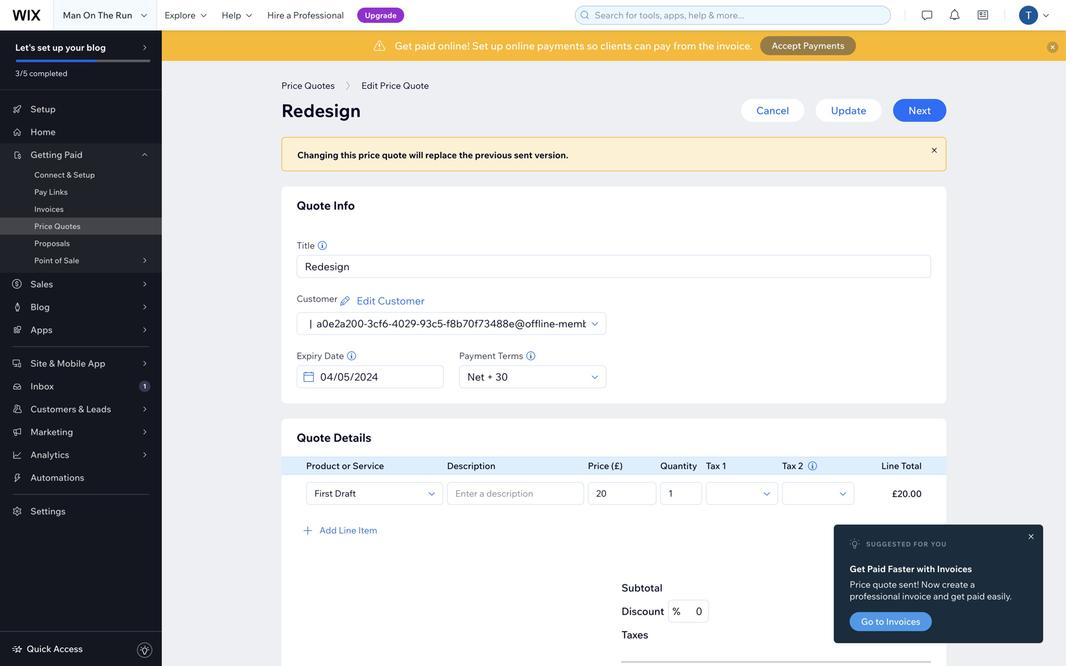 Task type: describe. For each thing, give the bounding box(es) containing it.
help button
[[214, 0, 260, 30]]

0 horizontal spatial setup
[[30, 103, 56, 115]]

sales button
[[0, 273, 162, 296]]

up inside alert
[[491, 39, 503, 52]]

blog button
[[0, 296, 162, 319]]

and
[[933, 591, 949, 602]]

& for connect
[[67, 170, 72, 180]]

clients
[[600, 39, 632, 52]]

help
[[222, 10, 241, 21]]

quick access button
[[11, 644, 83, 655]]

pay links link
[[0, 183, 162, 201]]

sidebar element
[[0, 30, 162, 666]]

getting paid button
[[0, 143, 162, 166]]

paid inside price quote sent! now create a professional invoice and get paid easily.
[[967, 591, 985, 602]]

price left the "(£)"
[[588, 460, 609, 472]]

version.
[[535, 149, 568, 161]]

sales
[[30, 279, 53, 290]]

this
[[341, 149, 356, 161]]

update button
[[816, 99, 882, 122]]

info
[[333, 198, 355, 213]]

expiry date
[[297, 350, 344, 361]]

payments
[[537, 39, 585, 52]]

connect & setup link
[[0, 166, 162, 183]]

tax 2
[[782, 460, 803, 471]]

from
[[673, 39, 696, 52]]

price inside button
[[281, 80, 302, 91]]

2
[[798, 460, 803, 471]]

subtotal
[[622, 582, 663, 594]]

changing this price quote will replace the previous sent version.
[[297, 149, 568, 161]]

cancel button
[[741, 99, 805, 122]]

Payment Terms field
[[464, 366, 588, 388]]

quote for quote info
[[297, 198, 331, 213]]

price quote sent! now create a professional invoice and get paid easily.
[[850, 579, 1012, 602]]

the inside get paid online! set up online payments so clients can pay from the invoice. alert
[[699, 39, 714, 52]]

faster
[[888, 564, 915, 575]]

so
[[587, 39, 598, 52]]

settings link
[[0, 500, 162, 523]]

invoices inside button
[[886, 616, 921, 627]]

get for get paid online! set up online payments so clients can pay from the invoice.
[[395, 39, 412, 52]]

upgrade button
[[357, 8, 404, 23]]

price inside price quote sent! now create a professional invoice and get paid easily.
[[850, 579, 871, 590]]

customers & leads
[[30, 404, 111, 415]]

add
[[320, 525, 337, 536]]

customers & leads button
[[0, 398, 162, 421]]

accept payments
[[772, 40, 845, 51]]

up inside sidebar element
[[52, 42, 63, 53]]

quote for quote details
[[297, 431, 331, 445]]

sent
[[514, 149, 533, 161]]

details
[[333, 431, 371, 445]]

%
[[673, 605, 681, 618]]

marketing button
[[0, 421, 162, 444]]

total
[[901, 460, 922, 472]]

pay
[[654, 39, 671, 52]]

next
[[909, 104, 931, 117]]

for
[[914, 540, 929, 548]]

discount
[[622, 605, 664, 618]]

setup link
[[0, 98, 162, 121]]

professional
[[850, 591, 900, 602]]

payment
[[459, 350, 496, 361]]

0 vertical spatial £20.00
[[892, 488, 922, 499]]

taxes
[[622, 629, 648, 641]]

quick access
[[27, 644, 83, 655]]

tax for tax 2
[[782, 460, 796, 471]]

apps
[[30, 324, 53, 335]]

0 horizontal spatial customer
[[297, 293, 338, 304]]

quantity
[[660, 460, 697, 472]]

price inside "link"
[[34, 221, 52, 231]]

paid for get
[[867, 564, 886, 575]]

of
[[55, 256, 62, 265]]

1 vertical spatial 1
[[722, 460, 726, 472]]

invoices link
[[0, 201, 162, 218]]

run
[[116, 10, 132, 21]]

customers
[[30, 404, 76, 415]]

blog
[[30, 301, 50, 313]]

1 vertical spatial invoices
[[937, 564, 972, 575]]

hire
[[267, 10, 285, 21]]

accept payments button
[[760, 36, 856, 55]]

completed
[[29, 69, 67, 78]]

add line item button
[[281, 515, 947, 546]]

man on the run
[[63, 10, 132, 21]]

let's set up your blog
[[15, 42, 106, 53]]

1 vertical spatial setup
[[73, 170, 95, 180]]

next button
[[893, 99, 947, 122]]

quote details
[[297, 431, 371, 445]]

site & mobile app button
[[0, 352, 162, 375]]

replace
[[425, 149, 457, 161]]

line total
[[882, 460, 922, 472]]

point of sale
[[34, 256, 79, 265]]

price (£)
[[588, 460, 623, 472]]

quote info
[[297, 198, 355, 213]]

1 £0.00 from the top
[[903, 605, 931, 618]]

to
[[876, 616, 884, 627]]

Expiry Date field
[[316, 366, 440, 388]]

your
[[65, 42, 85, 53]]

title
[[297, 240, 315, 251]]

Enter item here field
[[311, 483, 425, 505]]

Choose a contact field
[[301, 313, 588, 334]]



Task type: vqa. For each thing, say whether or not it's contained in the screenshot.
1st the Top from the bottom of the page
no



Task type: locate. For each thing, give the bounding box(es) containing it.
a right hire
[[287, 10, 291, 21]]

0 vertical spatial the
[[699, 39, 714, 52]]

point
[[34, 256, 53, 265]]

1 vertical spatial paid
[[867, 564, 886, 575]]

get for get paid faster with invoices
[[850, 564, 865, 575]]

pay
[[34, 187, 47, 197]]

price quotes for price quotes "link"
[[34, 221, 81, 231]]

a inside price quote sent! now create a professional invoice and get paid easily.
[[970, 579, 975, 590]]

0 vertical spatial £0.00
[[903, 605, 931, 618]]

None text field
[[665, 483, 698, 505]]

0 horizontal spatial line
[[339, 525, 356, 536]]

0 vertical spatial 1
[[143, 382, 146, 390]]

0 vertical spatial paid
[[415, 39, 436, 52]]

1 vertical spatial the
[[459, 149, 473, 161]]

the right replace
[[459, 149, 473, 161]]

price quotes up the proposals
[[34, 221, 81, 231]]

2 vertical spatial &
[[78, 404, 84, 415]]

site
[[30, 358, 47, 369]]

proposals link
[[0, 235, 162, 252]]

edit
[[357, 294, 376, 307]]

hire a professional link
[[260, 0, 352, 30]]

tax for tax 1
[[706, 460, 720, 472]]

0 vertical spatial a
[[287, 10, 291, 21]]

home link
[[0, 121, 162, 143]]

0 horizontal spatial 1
[[143, 382, 146, 390]]

1 horizontal spatial 1
[[722, 460, 726, 472]]

let's
[[15, 42, 35, 53]]

0 vertical spatial price quotes
[[281, 80, 335, 91]]

£0.00 down invoice
[[903, 605, 931, 618]]

quotes up redesign
[[304, 80, 335, 91]]

1 horizontal spatial invoices
[[886, 616, 921, 627]]

& left leads at bottom left
[[78, 404, 84, 415]]

get up the professional
[[850, 564, 865, 575]]

get
[[951, 591, 965, 602]]

tax left 2
[[782, 460, 796, 471]]

0 vertical spatial quote
[[382, 149, 407, 161]]

the
[[699, 39, 714, 52], [459, 149, 473, 161]]

settings
[[30, 506, 66, 517]]

1 vertical spatial line
[[339, 525, 356, 536]]

quote up product
[[297, 431, 331, 445]]

paid
[[415, 39, 436, 52], [967, 591, 985, 602]]

price quotes inside price quotes button
[[281, 80, 335, 91]]

get down upgrade button
[[395, 39, 412, 52]]

0 vertical spatial line
[[882, 460, 899, 472]]

None number field
[[681, 601, 704, 622]]

2 quote from the top
[[297, 431, 331, 445]]

invoice
[[902, 591, 931, 602]]

quotes inside button
[[304, 80, 335, 91]]

£20.00 down 'total'
[[892, 488, 922, 499]]

£20.00 down get paid faster with invoices
[[897, 582, 931, 594]]

quote left will
[[382, 149, 407, 161]]

1 horizontal spatial tax
[[782, 460, 796, 471]]

1 horizontal spatial quotes
[[304, 80, 335, 91]]

0 vertical spatial quotes
[[304, 80, 335, 91]]

quotes down invoices link
[[54, 221, 81, 231]]

0 horizontal spatial quotes
[[54, 221, 81, 231]]

1 tax from the left
[[782, 460, 796, 471]]

accept
[[772, 40, 801, 51]]

0 horizontal spatial &
[[49, 358, 55, 369]]

price up redesign
[[281, 80, 302, 91]]

paid
[[64, 149, 83, 160], [867, 564, 886, 575]]

1 vertical spatial paid
[[967, 591, 985, 602]]

app
[[88, 358, 105, 369]]

0 horizontal spatial invoices
[[34, 204, 64, 214]]

0 horizontal spatial get
[[395, 39, 412, 52]]

a right create
[[970, 579, 975, 590]]

payment terms
[[459, 350, 523, 361]]

1 quote from the top
[[297, 198, 331, 213]]

easily.
[[987, 591, 1012, 602]]

paid inside dropdown button
[[64, 149, 83, 160]]

0 horizontal spatial paid
[[415, 39, 436, 52]]

product or service
[[306, 460, 384, 472]]

2 horizontal spatial invoices
[[937, 564, 972, 575]]

paid left online!
[[415, 39, 436, 52]]

connect & setup
[[34, 170, 95, 180]]

price
[[281, 80, 302, 91], [34, 221, 52, 231], [588, 460, 609, 472], [850, 579, 871, 590]]

automations link
[[0, 466, 162, 489]]

quotes for price quotes "link"
[[54, 221, 81, 231]]

1 horizontal spatial quote
[[873, 579, 897, 590]]

the right "from" at the right
[[699, 39, 714, 52]]

connect
[[34, 170, 65, 180]]

1
[[143, 382, 146, 390], [722, 460, 726, 472]]

on
[[83, 10, 96, 21]]

the
[[98, 10, 114, 21]]

1 horizontal spatial the
[[699, 39, 714, 52]]

1 inside sidebar element
[[143, 382, 146, 390]]

tax right quantity
[[706, 460, 720, 472]]

0 vertical spatial setup
[[30, 103, 56, 115]]

1 horizontal spatial line
[[882, 460, 899, 472]]

access
[[53, 644, 83, 655]]

quote left info at the top left of page
[[297, 198, 331, 213]]

invoices inside sidebar element
[[34, 204, 64, 214]]

1 vertical spatial a
[[970, 579, 975, 590]]

paid inside alert
[[415, 39, 436, 52]]

online!
[[438, 39, 470, 52]]

invoices down pay links
[[34, 204, 64, 214]]

& for customers
[[78, 404, 84, 415]]

0 vertical spatial &
[[67, 170, 72, 180]]

0 horizontal spatial up
[[52, 42, 63, 53]]

add line item
[[320, 525, 377, 536]]

0 vertical spatial paid
[[64, 149, 83, 160]]

can
[[634, 39, 651, 52]]

date
[[324, 350, 344, 361]]

1 vertical spatial &
[[49, 358, 55, 369]]

1 vertical spatial quotes
[[54, 221, 81, 231]]

& right site
[[49, 358, 55, 369]]

price quotes
[[281, 80, 335, 91], [34, 221, 81, 231]]

get inside alert
[[395, 39, 412, 52]]

customer left edit at the left top
[[297, 293, 338, 304]]

price quotes for price quotes button
[[281, 80, 335, 91]]

sale
[[64, 256, 79, 265]]

quote
[[297, 198, 331, 213], [297, 431, 331, 445]]

expiry
[[297, 350, 322, 361]]

None text field
[[592, 483, 652, 505]]

edit customer button
[[338, 293, 425, 308]]

get paid faster with invoices
[[850, 564, 972, 575]]

1 vertical spatial quote
[[873, 579, 897, 590]]

product
[[306, 460, 340, 472]]

line left 'total'
[[882, 460, 899, 472]]

1 horizontal spatial a
[[970, 579, 975, 590]]

analytics
[[30, 449, 69, 460]]

1 horizontal spatial up
[[491, 39, 503, 52]]

professional
[[293, 10, 344, 21]]

you
[[931, 540, 947, 548]]

paid left faster
[[867, 564, 886, 575]]

1 horizontal spatial customer
[[378, 294, 425, 307]]

0 horizontal spatial quote
[[382, 149, 407, 161]]

paid up connect & setup link
[[64, 149, 83, 160]]

1 vertical spatial get
[[850, 564, 865, 575]]

0 horizontal spatial a
[[287, 10, 291, 21]]

0 vertical spatial invoices
[[34, 204, 64, 214]]

payments
[[803, 40, 845, 51]]

setup up home
[[30, 103, 56, 115]]

apps button
[[0, 319, 162, 341]]

& for site
[[49, 358, 55, 369]]

paid right get
[[967, 591, 985, 602]]

quotes inside "link"
[[54, 221, 81, 231]]

home
[[30, 126, 56, 137]]

£20.00
[[892, 488, 922, 499], [897, 582, 931, 594]]

0 horizontal spatial the
[[459, 149, 473, 161]]

2 vertical spatial invoices
[[886, 616, 921, 627]]

customer right edit at the left top
[[378, 294, 425, 307]]

0 horizontal spatial tax
[[706, 460, 720, 472]]

marketing
[[30, 426, 73, 438]]

£0.00 down go to invoices
[[903, 629, 931, 641]]

1 horizontal spatial &
[[67, 170, 72, 180]]

line right "add"
[[339, 525, 356, 536]]

1 vertical spatial price quotes
[[34, 221, 81, 231]]

redesign
[[281, 99, 361, 122]]

update
[[831, 104, 867, 117]]

mobile
[[57, 358, 86, 369]]

customer inside button
[[378, 294, 425, 307]]

1 horizontal spatial setup
[[73, 170, 95, 180]]

1 vertical spatial £0.00
[[903, 629, 931, 641]]

changing
[[297, 149, 339, 161]]

tax
[[782, 460, 796, 471], [706, 460, 720, 472]]

1 vertical spatial £20.00
[[897, 582, 931, 594]]

analytics button
[[0, 444, 162, 466]]

online
[[506, 39, 535, 52]]

1 vertical spatial quote
[[297, 431, 331, 445]]

invoices right to
[[886, 616, 921, 627]]

point of sale button
[[0, 252, 162, 269]]

2 tax from the left
[[706, 460, 720, 472]]

0 vertical spatial get
[[395, 39, 412, 52]]

quote inside price quote sent! now create a professional invoice and get paid easily.
[[873, 579, 897, 590]]

quotes for price quotes button
[[304, 80, 335, 91]]

suggested
[[866, 540, 912, 548]]

price
[[358, 149, 380, 161]]

0 vertical spatial quote
[[297, 198, 331, 213]]

2 £0.00 from the top
[[903, 629, 931, 641]]

invoices up create
[[937, 564, 972, 575]]

suggested for you
[[866, 540, 947, 548]]

setup up "pay links" link
[[73, 170, 95, 180]]

None field
[[711, 483, 760, 505], [787, 483, 836, 505], [711, 483, 760, 505], [787, 483, 836, 505]]

1 horizontal spatial price quotes
[[281, 80, 335, 91]]

item
[[358, 525, 377, 536]]

1 horizontal spatial get
[[850, 564, 865, 575]]

Search for tools, apps, help & more... field
[[591, 6, 887, 24]]

explore
[[165, 10, 196, 21]]

price quotes link
[[0, 218, 162, 235]]

create
[[942, 579, 968, 590]]

description
[[447, 460, 496, 472]]

Title field
[[301, 256, 927, 277]]

cancel
[[757, 104, 789, 117]]

line inside add line item button
[[339, 525, 356, 536]]

get paid online! set up online payments so clients can pay from the invoice. alert
[[162, 30, 1066, 61]]

site & mobile app
[[30, 358, 105, 369]]

quote up the professional
[[873, 579, 897, 590]]

leads
[[86, 404, 111, 415]]

proposals
[[34, 239, 70, 248]]

edit customer
[[357, 294, 425, 307]]

1 horizontal spatial paid
[[867, 564, 886, 575]]

line
[[882, 460, 899, 472], [339, 525, 356, 536]]

2 horizontal spatial &
[[78, 404, 84, 415]]

price up the professional
[[850, 579, 871, 590]]

blog
[[87, 42, 106, 53]]

sent!
[[899, 579, 919, 590]]

price quotes inside price quotes "link"
[[34, 221, 81, 231]]

& right 'connect'
[[67, 170, 72, 180]]

Enter a description field
[[452, 483, 580, 505]]

go to invoices
[[861, 616, 921, 627]]

paid for getting
[[64, 149, 83, 160]]

0 horizontal spatial price quotes
[[34, 221, 81, 231]]

price up the proposals
[[34, 221, 52, 231]]

price quotes up redesign
[[281, 80, 335, 91]]

1 horizontal spatial paid
[[967, 591, 985, 602]]

0 horizontal spatial paid
[[64, 149, 83, 160]]



